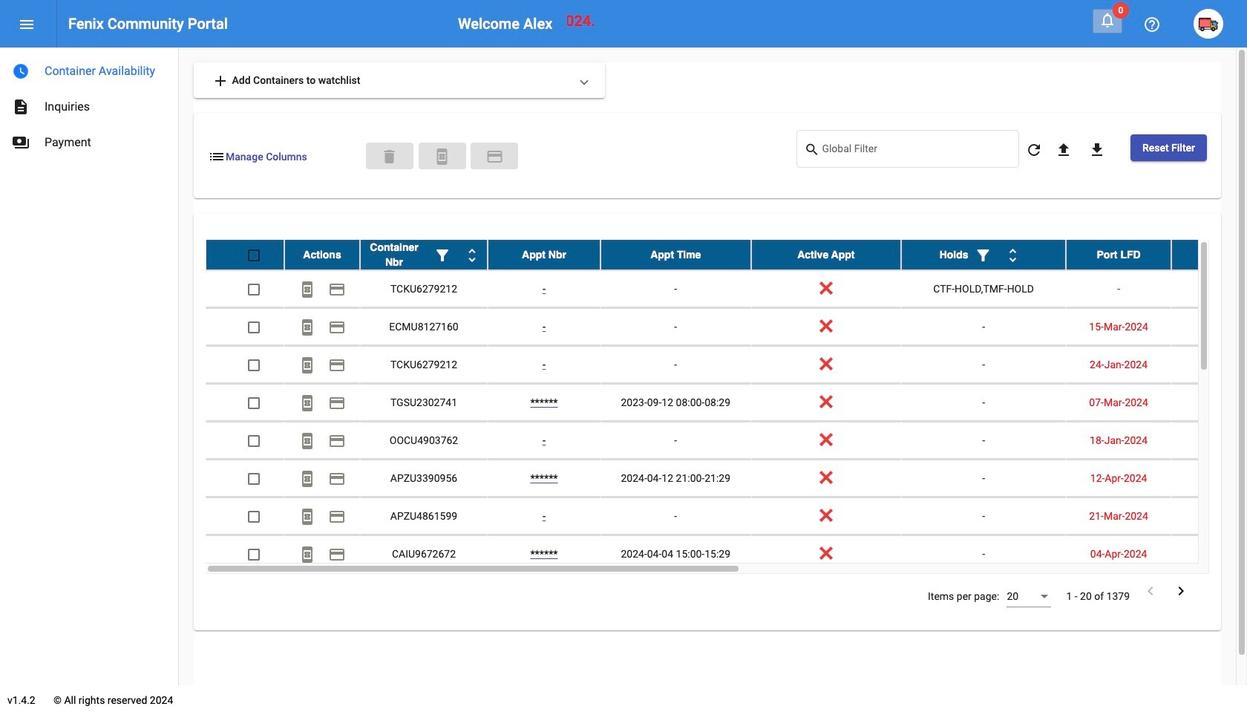 Task type: locate. For each thing, give the bounding box(es) containing it.
grid
[[206, 240, 1248, 574]]

cell for fifth row
[[1172, 384, 1248, 421]]

1 cell from the top
[[1172, 270, 1248, 308]]

row
[[206, 240, 1248, 270], [206, 270, 1248, 308], [206, 308, 1248, 346], [206, 346, 1248, 384], [206, 384, 1248, 422], [206, 422, 1248, 460], [206, 460, 1248, 498], [206, 498, 1248, 536], [206, 536, 1248, 573]]

8 row from the top
[[206, 498, 1248, 536]]

column header
[[284, 240, 360, 270], [360, 240, 488, 270], [488, 240, 601, 270], [601, 240, 751, 270], [751, 240, 902, 270], [902, 240, 1067, 270], [1067, 240, 1172, 270], [1172, 240, 1248, 270]]

cell for first row from the bottom of the page
[[1172, 536, 1248, 573]]

7 row from the top
[[206, 460, 1248, 498]]

2 column header from the left
[[360, 240, 488, 270]]

navigation
[[0, 48, 178, 160]]

2 row from the top
[[206, 270, 1248, 308]]

cell
[[1172, 270, 1248, 308], [1172, 308, 1248, 345], [1172, 346, 1248, 383], [1172, 384, 1248, 421], [1172, 422, 1248, 459], [1172, 460, 1248, 497], [1172, 498, 1248, 535], [1172, 536, 1248, 573]]

cell for eighth row from the bottom of the page
[[1172, 270, 1248, 308]]

1 column header from the left
[[284, 240, 360, 270]]

cell for third row
[[1172, 308, 1248, 345]]

9 row from the top
[[206, 536, 1248, 573]]

2 cell from the top
[[1172, 308, 1248, 345]]

7 column header from the left
[[1067, 240, 1172, 270]]

3 row from the top
[[206, 308, 1248, 346]]

5 row from the top
[[206, 384, 1248, 422]]

5 cell from the top
[[1172, 422, 1248, 459]]

7 cell from the top
[[1172, 498, 1248, 535]]

Global Watchlist Filter field
[[823, 146, 1012, 157]]

4 column header from the left
[[601, 240, 751, 270]]

no color image
[[18, 16, 36, 34], [212, 72, 230, 90], [12, 134, 30, 152], [805, 141, 823, 159], [1055, 141, 1073, 159], [433, 148, 451, 166], [434, 247, 452, 265], [328, 281, 346, 299], [328, 319, 346, 337], [328, 395, 346, 413], [299, 433, 316, 450], [328, 433, 346, 450], [299, 470, 316, 488], [328, 470, 346, 488], [299, 508, 316, 526], [328, 508, 346, 526], [299, 546, 316, 564], [1173, 582, 1191, 600]]

no color image
[[1099, 11, 1117, 29], [1144, 16, 1162, 34], [12, 62, 30, 80], [12, 98, 30, 116], [1026, 141, 1044, 159], [1089, 141, 1107, 159], [208, 148, 226, 166], [486, 148, 504, 166], [464, 247, 481, 265], [975, 247, 993, 265], [1005, 247, 1022, 265], [299, 281, 316, 299], [299, 319, 316, 337], [299, 357, 316, 375], [328, 357, 346, 375], [299, 395, 316, 413], [328, 546, 346, 564], [1142, 582, 1160, 600]]

4 cell from the top
[[1172, 384, 1248, 421]]

cell for 8th row
[[1172, 498, 1248, 535]]

6 cell from the top
[[1172, 460, 1248, 497]]

delete image
[[381, 148, 399, 166]]

8 cell from the top
[[1172, 536, 1248, 573]]

cell for 7th row from the top of the page
[[1172, 460, 1248, 497]]

3 cell from the top
[[1172, 346, 1248, 383]]



Task type: describe. For each thing, give the bounding box(es) containing it.
8 column header from the left
[[1172, 240, 1248, 270]]

6 column header from the left
[[902, 240, 1067, 270]]

cell for 6th row from the bottom of the page
[[1172, 346, 1248, 383]]

5 column header from the left
[[751, 240, 902, 270]]

4 row from the top
[[206, 346, 1248, 384]]

cell for 6th row
[[1172, 422, 1248, 459]]

6 row from the top
[[206, 422, 1248, 460]]

1 row from the top
[[206, 240, 1248, 270]]

3 column header from the left
[[488, 240, 601, 270]]

no color image inside column header
[[434, 247, 452, 265]]



